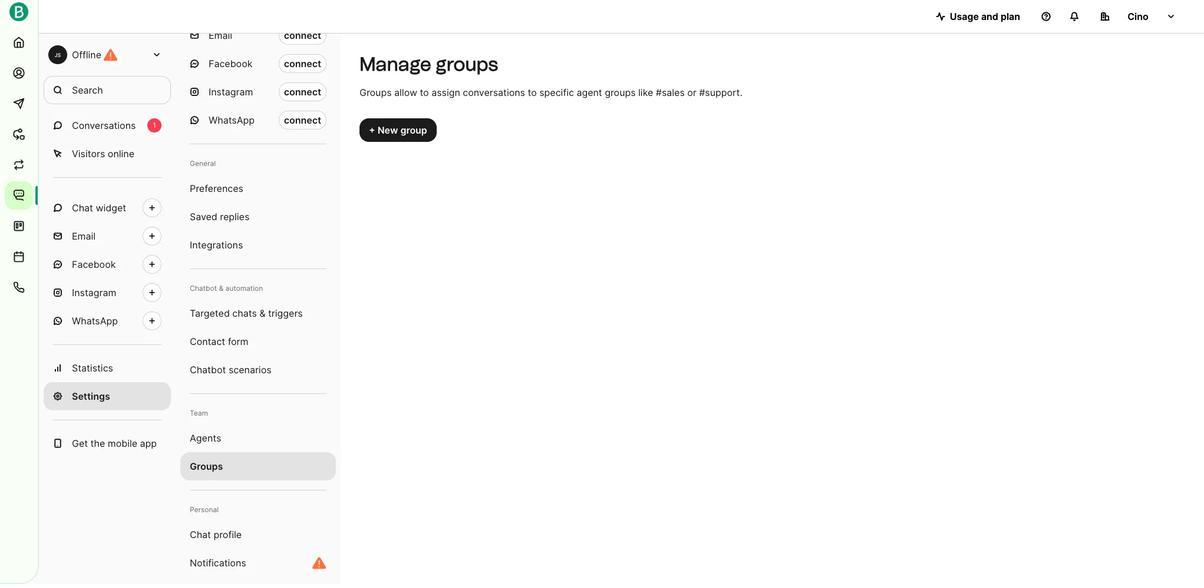 Task type: vqa. For each thing, say whether or not it's contained in the screenshot.
bottommost messages
no



Task type: locate. For each thing, give the bounding box(es) containing it.
1 vertical spatial email
[[72, 230, 96, 242]]

chatbot for chatbot scenarios
[[190, 364, 226, 376]]

chatbot
[[190, 284, 217, 293], [190, 364, 226, 376]]

groups left allow
[[360, 87, 392, 98]]

0 horizontal spatial chat
[[72, 202, 93, 214]]

0 vertical spatial chatbot
[[190, 284, 217, 293]]

instagram link
[[44, 279, 171, 307]]

settings link
[[44, 383, 171, 411]]

online
[[108, 148, 134, 160]]

0 vertical spatial email
[[209, 29, 232, 41]]

& right 'chats'
[[260, 308, 266, 319]]

chat widget
[[72, 202, 126, 214]]

to left specific
[[528, 87, 537, 98]]

team
[[190, 409, 208, 418]]

2 connect from the top
[[284, 58, 321, 70]]

groups inside 'link'
[[190, 461, 223, 473]]

& left automation
[[219, 284, 223, 293]]

1 vertical spatial instagram
[[72, 287, 116, 299]]

targeted
[[190, 308, 230, 319]]

#sales
[[656, 87, 685, 98]]

chat for chat widget
[[72, 202, 93, 214]]

1 horizontal spatial groups
[[360, 87, 392, 98]]

1 vertical spatial groups
[[190, 461, 223, 473]]

0 horizontal spatial groups
[[190, 461, 223, 473]]

chat widget link
[[44, 194, 171, 222]]

whatsapp
[[209, 114, 255, 126], [72, 315, 118, 327]]

group
[[400, 124, 427, 136]]

specific
[[539, 87, 574, 98]]

chat inside chat profile link
[[190, 529, 211, 541]]

connect for whatsapp
[[284, 114, 321, 126]]

instagram
[[209, 86, 253, 98], [72, 287, 116, 299]]

facebook
[[209, 58, 253, 70], [72, 259, 116, 271]]

0 vertical spatial chat
[[72, 202, 93, 214]]

groups for groups
[[190, 461, 223, 473]]

2 chatbot from the top
[[190, 364, 226, 376]]

1 horizontal spatial whatsapp
[[209, 114, 255, 126]]

0 horizontal spatial groups
[[436, 53, 498, 75]]

saved replies
[[190, 211, 250, 223]]

+ new group
[[369, 124, 427, 136]]

allow
[[394, 87, 417, 98]]

contact form
[[190, 336, 248, 348]]

the
[[90, 438, 105, 450]]

0 horizontal spatial instagram
[[72, 287, 116, 299]]

groups for groups allow to assign conversations to specific agent groups like #sales or #support.
[[360, 87, 392, 98]]

1 horizontal spatial &
[[260, 308, 266, 319]]

statistics
[[72, 363, 113, 374]]

0 vertical spatial facebook
[[209, 58, 253, 70]]

groups up assign
[[436, 53, 498, 75]]

0 vertical spatial &
[[219, 284, 223, 293]]

conversations
[[72, 120, 136, 131]]

search
[[72, 84, 103, 96]]

&
[[219, 284, 223, 293], [260, 308, 266, 319]]

1 horizontal spatial to
[[528, 87, 537, 98]]

preferences link
[[180, 174, 336, 203]]

0 vertical spatial instagram
[[209, 86, 253, 98]]

email
[[209, 29, 232, 41], [72, 230, 96, 242]]

and
[[981, 11, 998, 22]]

1 vertical spatial chatbot
[[190, 364, 226, 376]]

preferences
[[190, 183, 243, 195]]

1 horizontal spatial instagram
[[209, 86, 253, 98]]

facebook link
[[44, 251, 171, 279]]

profile
[[214, 529, 242, 541]]

4 connect from the top
[[284, 114, 321, 126]]

chat down personal
[[190, 529, 211, 541]]

0 horizontal spatial facebook
[[72, 259, 116, 271]]

1 vertical spatial &
[[260, 308, 266, 319]]

1 vertical spatial groups
[[605, 87, 636, 98]]

1 horizontal spatial chat
[[190, 529, 211, 541]]

chat profile link
[[180, 521, 336, 549]]

0 horizontal spatial to
[[420, 87, 429, 98]]

to
[[420, 87, 429, 98], [528, 87, 537, 98]]

groups left like
[[605, 87, 636, 98]]

whatsapp down instagram 'link'
[[72, 315, 118, 327]]

whatsapp up general
[[209, 114, 255, 126]]

1 connect from the top
[[284, 29, 321, 41]]

chatbot down contact
[[190, 364, 226, 376]]

1 to from the left
[[420, 87, 429, 98]]

groups link
[[180, 453, 336, 481]]

connect
[[284, 29, 321, 41], [284, 58, 321, 70], [284, 86, 321, 98], [284, 114, 321, 126]]

1 chatbot from the top
[[190, 284, 217, 293]]

connect for facebook
[[284, 58, 321, 70]]

groups
[[436, 53, 498, 75], [605, 87, 636, 98]]

like
[[638, 87, 653, 98]]

to right allow
[[420, 87, 429, 98]]

js
[[55, 52, 61, 58]]

#support.
[[699, 87, 743, 98]]

0 vertical spatial groups
[[360, 87, 392, 98]]

groups down 'agents'
[[190, 461, 223, 473]]

email link
[[44, 222, 171, 251]]

app
[[140, 438, 157, 450]]

integrations link
[[180, 231, 336, 259]]

get the mobile app
[[72, 438, 157, 450]]

chat left widget
[[72, 202, 93, 214]]

saved
[[190, 211, 217, 223]]

offline
[[72, 49, 101, 61]]

0 horizontal spatial &
[[219, 284, 223, 293]]

statistics link
[[44, 354, 171, 383]]

chat
[[72, 202, 93, 214], [190, 529, 211, 541]]

chats
[[232, 308, 257, 319]]

get the mobile app link
[[44, 430, 171, 458]]

notifications link
[[180, 549, 336, 578]]

or
[[687, 87, 697, 98]]

get
[[72, 438, 88, 450]]

1 vertical spatial chat
[[190, 529, 211, 541]]

2 to from the left
[[528, 87, 537, 98]]

1 vertical spatial whatsapp
[[72, 315, 118, 327]]

cino button
[[1091, 5, 1185, 28]]

3 connect from the top
[[284, 86, 321, 98]]

1 horizontal spatial email
[[209, 29, 232, 41]]

groups
[[360, 87, 392, 98], [190, 461, 223, 473]]

chat inside "chat widget" link
[[72, 202, 93, 214]]

usage and plan button
[[926, 5, 1030, 28]]

chatbot up the "targeted"
[[190, 284, 217, 293]]

chat for chat profile
[[190, 529, 211, 541]]



Task type: describe. For each thing, give the bounding box(es) containing it.
chatbot scenarios
[[190, 364, 271, 376]]

visitors online link
[[44, 140, 171, 168]]

chatbot for chatbot & automation
[[190, 284, 217, 293]]

agents
[[190, 433, 221, 444]]

visitors
[[72, 148, 105, 160]]

scenarios
[[229, 364, 271, 376]]

0 vertical spatial groups
[[436, 53, 498, 75]]

search link
[[44, 76, 171, 104]]

connect for instagram
[[284, 86, 321, 98]]

contact form link
[[180, 328, 336, 356]]

integrations
[[190, 239, 243, 251]]

0 horizontal spatial email
[[72, 230, 96, 242]]

1
[[153, 121, 156, 130]]

replies
[[220, 211, 250, 223]]

0 horizontal spatial whatsapp
[[72, 315, 118, 327]]

+
[[369, 124, 375, 136]]

saved replies link
[[180, 203, 336, 231]]

general
[[190, 159, 216, 168]]

targeted chats & triggers
[[190, 308, 303, 319]]

notifications
[[190, 558, 246, 569]]

visitors online
[[72, 148, 134, 160]]

1 horizontal spatial facebook
[[209, 58, 253, 70]]

assign
[[432, 87, 460, 98]]

agents link
[[180, 424, 336, 453]]

new
[[378, 124, 398, 136]]

plan
[[1001, 11, 1020, 22]]

& inside the 'targeted chats & triggers' link
[[260, 308, 266, 319]]

0 vertical spatial whatsapp
[[209, 114, 255, 126]]

connect for email
[[284, 29, 321, 41]]

conversations
[[463, 87, 525, 98]]

triggers
[[268, 308, 303, 319]]

1 vertical spatial facebook
[[72, 259, 116, 271]]

automation
[[225, 284, 263, 293]]

form
[[228, 336, 248, 348]]

cino
[[1128, 11, 1149, 22]]

agent
[[577, 87, 602, 98]]

1 horizontal spatial groups
[[605, 87, 636, 98]]

widget
[[96, 202, 126, 214]]

usage
[[950, 11, 979, 22]]

manage
[[360, 53, 431, 75]]

chat profile
[[190, 529, 242, 541]]

chatbot & automation
[[190, 284, 263, 293]]

personal
[[190, 506, 219, 515]]

manage groups
[[360, 53, 498, 75]]

settings
[[72, 391, 110, 403]]

whatsapp link
[[44, 307, 171, 335]]

instagram inside 'link'
[[72, 287, 116, 299]]

chatbot scenarios link
[[180, 356, 336, 384]]

mobile
[[108, 438, 137, 450]]

usage and plan
[[950, 11, 1020, 22]]

groups allow to assign conversations to specific agent groups like #sales or #support.
[[360, 87, 743, 98]]

targeted chats & triggers link
[[180, 299, 336, 328]]

contact
[[190, 336, 225, 348]]



